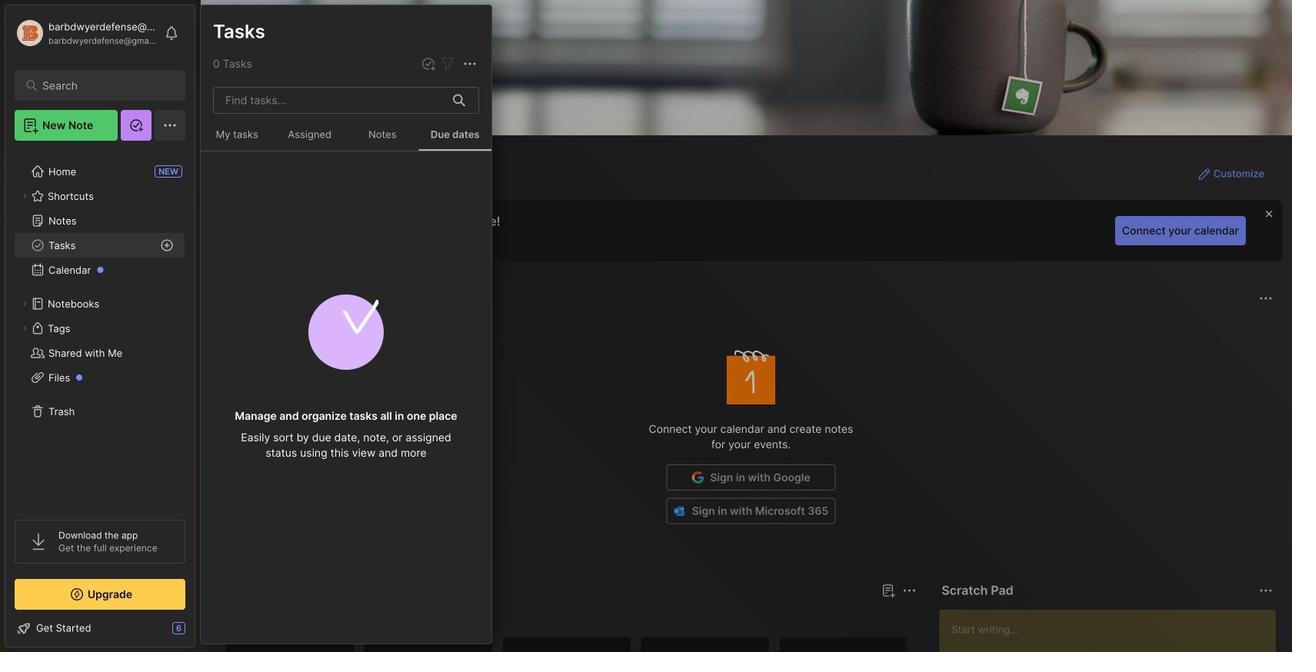 Task type: locate. For each thing, give the bounding box(es) containing it.
none search field inside main element
[[42, 76, 165, 95]]

More actions and view options field
[[457, 54, 479, 73]]

expand notebooks image
[[20, 299, 29, 309]]

tab
[[229, 610, 274, 628]]

filter tasks image
[[439, 55, 457, 73]]

Search text field
[[42, 79, 165, 93]]

Filter tasks field
[[439, 54, 457, 73]]

tree
[[5, 150, 195, 506]]

None search field
[[42, 76, 165, 95]]

main element
[[0, 0, 200, 653]]

expand tags image
[[20, 324, 29, 333]]

row group
[[225, 637, 918, 653]]

more actions and view options image
[[461, 55, 479, 73]]



Task type: vqa. For each thing, say whether or not it's contained in the screenshot.
account field
yes



Task type: describe. For each thing, give the bounding box(es) containing it.
new task image
[[421, 56, 436, 72]]

Start writing… text field
[[952, 610, 1276, 653]]

Account field
[[15, 18, 157, 48]]

click to collapse image
[[194, 624, 206, 643]]

tree inside main element
[[5, 150, 195, 506]]

Find tasks… text field
[[216, 88, 444, 113]]

Help and Learning task checklist field
[[5, 616, 195, 641]]



